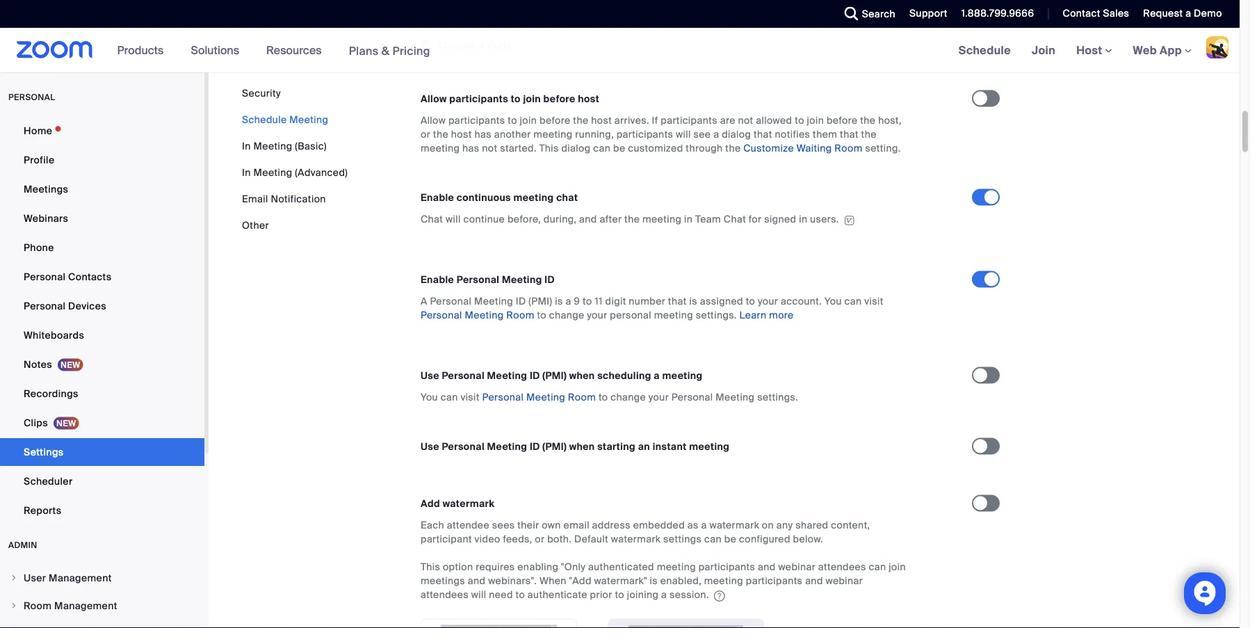 Task type: locate. For each thing, give the bounding box(es) containing it.
meeting up learn more about add watermark image
[[705, 575, 744, 588]]

has
[[475, 128, 492, 141], [463, 142, 480, 155]]

instant
[[653, 440, 687, 453]]

1 vertical spatial this
[[421, 561, 441, 574]]

is up joining
[[650, 575, 658, 588]]

will inside this option requires enabling "only authenticated meeting participants and webinar attendees can join meetings and webinars". when "add watermark" is enabled, meeting participants and webinar attendees will need to authenticate prior to joining a session.
[[472, 589, 487, 601]]

personal meeting room link down enable personal meeting id in the left top of the page
[[421, 309, 535, 322]]

change inside a personal meeting id (pmi) is a 9 to 11 digit number that is assigned to your account. you can visit personal meeting room to change your personal meeting settings. learn more
[[549, 309, 585, 322]]

can inside allow participants to join before the host arrives. if participants are not allowed to join before the host, or the host has another meeting running, participants will see a dialog that notifies them that the meeting has not started. this dialog can be customized through the
[[594, 142, 611, 155]]

when up you can visit personal meeting room to change your personal meeting settings.
[[570, 369, 595, 382]]

will
[[676, 128, 691, 141], [446, 213, 461, 226], [472, 589, 487, 601]]

in up email at the left
[[242, 166, 251, 179]]

webinar
[[779, 561, 816, 574], [826, 575, 864, 588]]

change down scheduling
[[611, 391, 646, 404]]

banner
[[0, 28, 1240, 73]]

0 vertical spatial will
[[676, 128, 691, 141]]

a right scheduling
[[654, 369, 660, 382]]

menu bar
[[242, 86, 348, 232]]

content,
[[832, 519, 871, 532]]

application containing each attendee sees their own email address embedded as a watermark on any shared content, participant video feeds, or both. default watermark settings can be configured below.
[[421, 519, 908, 602]]

1 use from the top
[[421, 369, 440, 382]]

0 vertical spatial host
[[578, 93, 600, 105]]

and left after
[[580, 213, 597, 226]]

a inside this option requires enabling "only authenticated meeting participants and webinar attendees can join meetings and webinars". when "add watermark" is enabled, meeting participants and webinar attendees will need to authenticate prior to joining a session.
[[662, 589, 667, 601]]

1 horizontal spatial in
[[800, 213, 808, 226]]

request a demo link
[[1134, 0, 1240, 28], [1144, 7, 1223, 20]]

enable
[[421, 191, 454, 204], [421, 273, 454, 286]]

2 when from the top
[[570, 440, 595, 453]]

0 horizontal spatial be
[[614, 142, 626, 155]]

1 vertical spatial not
[[482, 142, 498, 155]]

2 horizontal spatial is
[[690, 295, 698, 308]]

1 vertical spatial (pmi)
[[543, 369, 567, 382]]

computer audio
[[438, 39, 515, 52]]

1 in from the top
[[242, 139, 251, 152]]

0 vertical spatial enable
[[421, 191, 454, 204]]

your down 11
[[587, 309, 608, 322]]

0 horizontal spatial schedule
[[242, 113, 287, 126]]

be inside the each attendee sees their own email address embedded as a watermark on any shared content, participant video feeds, or both. default watermark settings can be configured below.
[[725, 533, 737, 546]]

1 horizontal spatial be
[[725, 533, 737, 546]]

settings link
[[0, 438, 205, 466]]

1 when from the top
[[570, 369, 595, 382]]

your up the "learn more" 'link'
[[758, 295, 779, 308]]

1 vertical spatial in
[[242, 166, 251, 179]]

1 vertical spatial webinar
[[826, 575, 864, 588]]

is left 9
[[555, 295, 563, 308]]

room inside menu item
[[24, 599, 52, 612]]

request a demo
[[1144, 7, 1223, 20]]

webinar down content, on the bottom of page
[[826, 575, 864, 588]]

right image inside the user management menu item
[[10, 574, 18, 582]]

use personal meeting id (pmi) when scheduling a meeting
[[421, 369, 703, 382]]

0 horizontal spatial in
[[685, 213, 693, 226]]

embedded
[[634, 519, 685, 532]]

phone link
[[0, 234, 205, 262]]

meetings navigation
[[949, 28, 1240, 73]]

0 horizontal spatial change
[[549, 309, 585, 322]]

right image left user
[[10, 574, 18, 582]]

0 horizontal spatial is
[[555, 295, 563, 308]]

this right started. on the left top of page
[[540, 142, 559, 155]]

1 vertical spatial right image
[[10, 602, 18, 610]]

an
[[638, 440, 651, 453]]

own
[[542, 519, 561, 532]]

plans & pricing
[[349, 43, 431, 58]]

1 vertical spatial has
[[463, 142, 480, 155]]

before up running,
[[544, 93, 576, 105]]

0 horizontal spatial that
[[668, 295, 687, 308]]

1 vertical spatial visit
[[461, 391, 480, 404]]

web app
[[1134, 43, 1183, 57]]

before up them
[[827, 114, 858, 127]]

resources
[[267, 43, 322, 57]]

is inside this option requires enabling "only authenticated meeting participants and webinar attendees can join meetings and webinars". when "add watermark" is enabled, meeting participants and webinar attendees will need to authenticate prior to joining a session.
[[650, 575, 658, 588]]

1.888.799.9666 button
[[952, 0, 1038, 28], [962, 7, 1035, 20]]

setting.
[[866, 142, 901, 155]]

(pmi) left starting on the bottom of the page
[[543, 440, 567, 453]]

reports link
[[0, 497, 205, 525]]

before down allow participants to join before host at the left of page
[[540, 114, 571, 127]]

a right joining
[[662, 589, 667, 601]]

will inside allow participants to join before the host arrives. if participants are not allowed to join before the host, or the host has another meeting running, participants will see a dialog that notifies them that the meeting has not started. this dialog can be customized through the
[[676, 128, 691, 141]]

a inside a personal meeting id (pmi) is a 9 to 11 digit number that is assigned to your account. you can visit personal meeting room to change your personal meeting settings. learn more
[[566, 295, 572, 308]]

1 vertical spatial change
[[611, 391, 646, 404]]

in left team
[[685, 213, 693, 226]]

a left 9
[[566, 295, 572, 308]]

chat left continue
[[421, 213, 443, 226]]

(pmi) inside a personal meeting id (pmi) is a 9 to 11 digit number that is assigned to your account. you can visit personal meeting room to change your personal meeting settings. learn more
[[529, 295, 553, 308]]

management for user management
[[49, 572, 112, 584]]

2 vertical spatial (pmi)
[[543, 440, 567, 453]]

0 vertical spatial not
[[738, 114, 754, 127]]

notification
[[271, 192, 326, 205]]

id
[[545, 273, 555, 286], [516, 295, 526, 308], [530, 369, 540, 382], [530, 440, 540, 453]]

attendees down content, on the bottom of page
[[819, 561, 867, 574]]

a left demo
[[1186, 7, 1192, 20]]

0 vertical spatial settings.
[[696, 309, 737, 322]]

0 horizontal spatial or
[[421, 128, 431, 141]]

meeting down number
[[655, 309, 694, 322]]

the
[[573, 114, 589, 127], [861, 114, 876, 127], [433, 128, 449, 141], [862, 128, 877, 141], [726, 142, 741, 155], [625, 213, 640, 226]]

1 horizontal spatial you
[[825, 295, 842, 308]]

2 right image from the top
[[10, 602, 18, 610]]

your down scheduling
[[649, 391, 669, 404]]

before
[[544, 93, 576, 105], [540, 114, 571, 127], [827, 114, 858, 127]]

0 horizontal spatial will
[[446, 213, 461, 226]]

0 vertical spatial visit
[[865, 295, 884, 308]]

0 vertical spatial your
[[758, 295, 779, 308]]

1 right image from the top
[[10, 574, 18, 582]]

when
[[540, 575, 567, 588]]

sees
[[492, 519, 515, 532]]

enabling
[[518, 561, 559, 574]]

1 vertical spatial watermark
[[710, 519, 760, 532]]

0 horizontal spatial attendees
[[421, 589, 469, 601]]

0 vertical spatial personal meeting room link
[[421, 309, 535, 322]]

room down use personal meeting id (pmi) when scheduling a meeting
[[568, 391, 596, 404]]

management down the user management menu item
[[54, 599, 117, 612]]

1 horizontal spatial change
[[611, 391, 646, 404]]

schedule
[[959, 43, 1012, 57], [242, 113, 287, 126]]

customize waiting room setting.
[[744, 142, 901, 155]]

1 vertical spatial be
[[725, 533, 737, 546]]

to
[[511, 93, 521, 105], [508, 114, 518, 127], [795, 114, 805, 127], [583, 295, 593, 308], [746, 295, 756, 308], [537, 309, 547, 322], [599, 391, 608, 404], [516, 589, 525, 601], [615, 589, 625, 601]]

personal contacts
[[24, 270, 112, 283]]

will left see
[[676, 128, 691, 141]]

authenticate
[[528, 589, 588, 601]]

or inside the each attendee sees their own email address embedded as a watermark on any shared content, participant video feeds, or both. default watermark settings can be configured below.
[[535, 533, 545, 546]]

you inside a personal meeting id (pmi) is a 9 to 11 digit number that is assigned to your account. you can visit personal meeting room to change your personal meeting settings. learn more
[[825, 295, 842, 308]]

0 vertical spatial use
[[421, 369, 440, 382]]

enable personal meeting id
[[421, 273, 555, 286]]

2 use from the top
[[421, 440, 440, 453]]

your
[[758, 295, 779, 308], [587, 309, 608, 322], [649, 391, 669, 404]]

2 horizontal spatial will
[[676, 128, 691, 141]]

or for both.
[[535, 533, 545, 546]]

user
[[24, 572, 46, 584]]

chat will continue before, during, and after the meeting in team chat for signed in users.
[[421, 213, 839, 226]]

allow for allow participants to join before the host arrives. if participants are not allowed to join before the host, or the host has another meeting running, participants will see a dialog that notifies them that the meeting has not started. this dialog can be customized through the
[[421, 114, 446, 127]]

dialog down are
[[722, 128, 752, 141]]

not down another at top
[[482, 142, 498, 155]]

1 vertical spatial personal meeting room link
[[483, 391, 596, 404]]

2 horizontal spatial watermark
[[710, 519, 760, 532]]

1 horizontal spatial not
[[738, 114, 754, 127]]

schedule inside menu bar
[[242, 113, 287, 126]]

plans & pricing link
[[349, 43, 431, 58], [349, 43, 431, 58]]

meeting up before,
[[514, 191, 554, 204]]

before for the
[[540, 114, 571, 127]]

0 horizontal spatial webinar
[[779, 561, 816, 574]]

1 allow from the top
[[421, 93, 447, 105]]

personal meeting room link down use personal meeting id (pmi) when scheduling a meeting
[[483, 391, 596, 404]]

id for starting
[[530, 440, 540, 453]]

0 vertical spatial schedule
[[959, 43, 1012, 57]]

2 in from the left
[[800, 213, 808, 226]]

user management
[[24, 572, 112, 584]]

security
[[242, 87, 281, 99]]

or inside allow participants to join before the host arrives. if participants are not allowed to join before the host, or the host has another meeting running, participants will see a dialog that notifies them that the meeting has not started. this dialog can be customized through the
[[421, 128, 431, 141]]

0 vertical spatial when
[[570, 369, 595, 382]]

use for use personal meeting id (pmi) when starting an instant meeting
[[421, 440, 440, 453]]

a right see
[[714, 128, 720, 141]]

(pmi) left 9
[[529, 295, 553, 308]]

0 vertical spatial watermark
[[443, 497, 495, 510]]

when for starting
[[570, 440, 595, 453]]

meeting right instant
[[690, 440, 730, 453]]

watermark up attendee
[[443, 497, 495, 510]]

1 horizontal spatial attendees
[[819, 561, 867, 574]]

shared
[[796, 519, 829, 532]]

management up room management
[[49, 572, 112, 584]]

enable left continuous
[[421, 191, 454, 204]]

has left another at top
[[475, 128, 492, 141]]

2 allow from the top
[[421, 114, 446, 127]]

recordings
[[24, 387, 78, 400]]

0 horizontal spatial visit
[[461, 391, 480, 404]]

1 vertical spatial when
[[570, 440, 595, 453]]

digit
[[606, 295, 627, 308]]

that right number
[[668, 295, 687, 308]]

2 vertical spatial will
[[472, 589, 487, 601]]

0 horizontal spatial chat
[[421, 213, 443, 226]]

that
[[754, 128, 773, 141], [840, 128, 859, 141], [668, 295, 687, 308]]

has left started. on the left top of page
[[463, 142, 480, 155]]

0 horizontal spatial settings.
[[696, 309, 737, 322]]

host
[[578, 93, 600, 105], [592, 114, 612, 127], [451, 128, 472, 141]]

id inside a personal meeting id (pmi) is a 9 to 11 digit number that is assigned to your account. you can visit personal meeting room to change your personal meeting settings. learn more
[[516, 295, 526, 308]]

in down schedule meeting link
[[242, 139, 251, 152]]

meeting right scheduling
[[663, 369, 703, 382]]

allow
[[421, 93, 447, 105], [421, 114, 446, 127]]

0 horizontal spatial watermark
[[443, 497, 495, 510]]

room down user
[[24, 599, 52, 612]]

chat left for
[[724, 213, 747, 226]]

enable for enable continuous meeting chat
[[421, 191, 454, 204]]

1 vertical spatial will
[[446, 213, 461, 226]]

learn more link
[[740, 309, 794, 322]]

computer
[[438, 39, 485, 52]]

enable up a
[[421, 273, 454, 286]]

application
[[421, 519, 908, 602]]

1 vertical spatial or
[[535, 533, 545, 546]]

meeting inside a personal meeting id (pmi) is a 9 to 11 digit number that is assigned to your account. you can visit personal meeting room to change your personal meeting settings. learn more
[[655, 309, 694, 322]]

web
[[1134, 43, 1158, 57]]

1 vertical spatial allow
[[421, 114, 446, 127]]

will left continue
[[446, 213, 461, 226]]

management inside menu item
[[49, 572, 112, 584]]

1 horizontal spatial watermark
[[611, 533, 661, 546]]

settings
[[664, 533, 702, 546]]

1 vertical spatial host
[[592, 114, 612, 127]]

0 vertical spatial management
[[49, 572, 112, 584]]

chat will continue before, during, and after the meeting in team chat for signed in users. application
[[421, 213, 908, 227]]

see
[[694, 128, 711, 141]]

webinar down below.
[[779, 561, 816, 574]]

management for room management
[[54, 599, 117, 612]]

room management menu item
[[0, 593, 205, 619]]

2 enable from the top
[[421, 273, 454, 286]]

0 horizontal spatial this
[[421, 561, 441, 574]]

support link
[[900, 0, 952, 28], [910, 7, 948, 20]]

1 horizontal spatial chat
[[724, 213, 747, 226]]

2 in from the top
[[242, 166, 251, 179]]

(pmi) for scheduling
[[543, 369, 567, 382]]

1 vertical spatial settings.
[[758, 391, 799, 404]]

in for in meeting (advanced)
[[242, 166, 251, 179]]

dialog down running,
[[562, 142, 591, 155]]

that right them
[[840, 128, 859, 141]]

1 in from the left
[[685, 213, 693, 226]]

other
[[242, 219, 269, 232]]

room down enable personal meeting id in the left top of the page
[[507, 309, 535, 322]]

in left users.
[[800, 213, 808, 226]]

management inside menu item
[[54, 599, 117, 612]]

0 vertical spatial be
[[614, 142, 626, 155]]

watermark down embedded in the bottom of the page
[[611, 533, 661, 546]]

meetings
[[24, 183, 68, 195]]

profile
[[24, 153, 55, 166]]

0 horizontal spatial your
[[587, 309, 608, 322]]

(pmi) up you can visit personal meeting room to change your personal meeting settings.
[[543, 369, 567, 382]]

that up customize
[[754, 128, 773, 141]]

1 vertical spatial schedule
[[242, 113, 287, 126]]

requires
[[476, 561, 515, 574]]

right image
[[10, 574, 18, 582], [10, 602, 18, 610]]

be down running,
[[614, 142, 626, 155]]

0 vertical spatial in
[[242, 139, 251, 152]]

1 vertical spatial management
[[54, 599, 117, 612]]

1 horizontal spatial schedule
[[959, 43, 1012, 57]]

right image inside "room management" menu item
[[10, 602, 18, 610]]

allowed
[[756, 114, 793, 127]]

1 horizontal spatial visit
[[865, 295, 884, 308]]

reports
[[24, 504, 62, 517]]

will left need
[[472, 589, 487, 601]]

when left starting on the bottom of the page
[[570, 440, 595, 453]]

or
[[421, 128, 431, 141], [535, 533, 545, 546]]

you
[[825, 295, 842, 308], [421, 391, 438, 404]]

settings.
[[696, 309, 737, 322], [758, 391, 799, 404]]

schedule inside meetings 'navigation'
[[959, 43, 1012, 57]]

use for use personal meeting id (pmi) when scheduling a meeting
[[421, 369, 440, 382]]

scheduling
[[598, 369, 652, 382]]

1 horizontal spatial dialog
[[722, 128, 752, 141]]

add watermark
[[421, 497, 495, 510]]

0 vertical spatial you
[[825, 295, 842, 308]]

1 enable from the top
[[421, 191, 454, 204]]

is left assigned
[[690, 295, 698, 308]]

allow for allow participants to join before host
[[421, 93, 447, 105]]

(advanced)
[[295, 166, 348, 179]]

through
[[686, 142, 723, 155]]

0 vertical spatial has
[[475, 128, 492, 141]]

meetings
[[421, 575, 465, 588]]

right image left room management
[[10, 602, 18, 610]]

0 vertical spatial or
[[421, 128, 431, 141]]

change down 9
[[549, 309, 585, 322]]

None radio
[[421, 619, 577, 628], [608, 619, 765, 628], [421, 619, 577, 628], [608, 619, 765, 628]]

0 vertical spatial (pmi)
[[529, 295, 553, 308]]

starting
[[598, 440, 636, 453]]

meeting left team
[[643, 213, 682, 226]]

a
[[1186, 7, 1192, 20], [714, 128, 720, 141], [566, 295, 572, 308], [654, 369, 660, 382], [702, 519, 707, 532], [662, 589, 667, 601]]

2 vertical spatial your
[[649, 391, 669, 404]]

1 horizontal spatial webinar
[[826, 575, 864, 588]]

1 horizontal spatial that
[[754, 128, 773, 141]]

schedule link
[[949, 28, 1022, 72]]

visit
[[865, 295, 884, 308], [461, 391, 480, 404]]

menu item
[[0, 621, 205, 628]]

1 horizontal spatial is
[[650, 575, 658, 588]]

customized
[[628, 142, 684, 155]]

0 horizontal spatial dialog
[[562, 142, 591, 155]]

0 horizontal spatial you
[[421, 391, 438, 404]]

this up meetings
[[421, 561, 441, 574]]

below.
[[794, 533, 824, 546]]

0 vertical spatial attendees
[[819, 561, 867, 574]]

2 horizontal spatial your
[[758, 295, 779, 308]]

1 horizontal spatial this
[[540, 142, 559, 155]]

schedule down security
[[242, 113, 287, 126]]

a right as
[[702, 519, 707, 532]]

schedule down '1.888.799.9666'
[[959, 43, 1012, 57]]

attendees down meetings
[[421, 589, 469, 601]]

1 vertical spatial dialog
[[562, 142, 591, 155]]

2 vertical spatial watermark
[[611, 533, 661, 546]]

can inside this option requires enabling "only authenticated meeting participants and webinar attendees can join meetings and webinars". when "add watermark" is enabled, meeting participants and webinar attendees will need to authenticate prior to joining a session.
[[869, 561, 887, 574]]

1 horizontal spatial will
[[472, 589, 487, 601]]

0 vertical spatial allow
[[421, 93, 447, 105]]

0 vertical spatial this
[[540, 142, 559, 155]]

id for a
[[516, 295, 526, 308]]

0 vertical spatial right image
[[10, 574, 18, 582]]

0 vertical spatial webinar
[[779, 561, 816, 574]]

not right are
[[738, 114, 754, 127]]

contact sales link
[[1053, 0, 1134, 28], [1063, 7, 1130, 20]]

1 horizontal spatial your
[[649, 391, 669, 404]]

1 vertical spatial enable
[[421, 273, 454, 286]]

be left configured
[[725, 533, 737, 546]]

1 vertical spatial your
[[587, 309, 608, 322]]

personal meeting room link
[[421, 309, 535, 322], [483, 391, 596, 404]]

0 vertical spatial change
[[549, 309, 585, 322]]

contacts
[[68, 270, 112, 283]]

watermark up configured
[[710, 519, 760, 532]]

user management menu item
[[0, 565, 205, 591]]

product information navigation
[[107, 28, 441, 73]]

contact sales
[[1063, 7, 1130, 20]]

1 horizontal spatial or
[[535, 533, 545, 546]]

in
[[242, 139, 251, 152], [242, 166, 251, 179]]

allow inside allow participants to join before the host arrives. if participants are not allowed to join before the host, or the host has another meeting running, participants will see a dialog that notifies them that the meeting has not started. this dialog can be customized through the
[[421, 114, 446, 127]]

and down configured
[[758, 561, 776, 574]]

1 vertical spatial use
[[421, 440, 440, 453]]



Task type: vqa. For each thing, say whether or not it's contained in the screenshot.
Application
yes



Task type: describe. For each thing, give the bounding box(es) containing it.
banner containing products
[[0, 28, 1240, 73]]

personal meeting room link for to change your personal meeting settings.
[[483, 391, 596, 404]]

products button
[[117, 28, 170, 72]]

signed
[[765, 213, 797, 226]]

right image for room management
[[10, 602, 18, 610]]

2 chat from the left
[[724, 213, 747, 226]]

webinars link
[[0, 205, 205, 232]]

webinars
[[24, 212, 68, 225]]

them
[[813, 128, 838, 141]]

home link
[[0, 117, 205, 145]]

will for participants
[[676, 128, 691, 141]]

use personal meeting id (pmi) when starting an instant meeting
[[421, 440, 730, 453]]

host,
[[879, 114, 902, 127]]

configured
[[740, 533, 791, 546]]

enable for enable personal meeting id
[[421, 273, 454, 286]]

contact
[[1063, 7, 1101, 20]]

or for the
[[421, 128, 431, 141]]

personal meeting room link for to change your personal meeting settings.
[[421, 309, 535, 322]]

1.888.799.9666 button up the join
[[952, 0, 1038, 28]]

0 vertical spatial dialog
[[722, 128, 752, 141]]

learn
[[740, 309, 767, 322]]

in meeting (basic)
[[242, 139, 327, 152]]

and inside the chat will continue before, during, and after the meeting in team chat for signed in users. application
[[580, 213, 597, 226]]

&
[[382, 43, 390, 58]]

personal devices link
[[0, 292, 205, 320]]

schedule for schedule
[[959, 43, 1012, 57]]

solutions button
[[191, 28, 246, 72]]

visit inside a personal meeting id (pmi) is a 9 to 11 digit number that is assigned to your account. you can visit personal meeting room to change your personal meeting settings. learn more
[[865, 295, 884, 308]]

host button
[[1077, 43, 1113, 57]]

a inside the each attendee sees their own email address embedded as a watermark on any shared content, participant video feeds, or both. default watermark settings can be configured below.
[[702, 519, 707, 532]]

started.
[[500, 142, 537, 155]]

2 horizontal spatial that
[[840, 128, 859, 141]]

notifies
[[775, 128, 811, 141]]

customize waiting room link
[[744, 142, 863, 155]]

pricing
[[393, 43, 431, 58]]

scheduler link
[[0, 468, 205, 495]]

for
[[749, 213, 762, 226]]

you can visit personal meeting room to change your personal meeting settings.
[[421, 391, 799, 404]]

default
[[575, 533, 609, 546]]

1 vertical spatial you
[[421, 391, 438, 404]]

each
[[421, 519, 445, 532]]

attendee
[[447, 519, 490, 532]]

the inside application
[[625, 213, 640, 226]]

email notification link
[[242, 192, 326, 205]]

continuous
[[457, 191, 511, 204]]

meeting up started. on the left top of page
[[534, 128, 573, 141]]

menu bar containing security
[[242, 86, 348, 232]]

and down below.
[[806, 575, 824, 588]]

room inside a personal meeting id (pmi) is a 9 to 11 digit number that is assigned to your account. you can visit personal meeting room to change your personal meeting settings. learn more
[[507, 309, 535, 322]]

personal devices
[[24, 300, 106, 312]]

on
[[762, 519, 774, 532]]

in meeting (advanced) link
[[242, 166, 348, 179]]

schedule for schedule meeting
[[242, 113, 287, 126]]

meeting up enabled,
[[657, 561, 696, 574]]

1 vertical spatial attendees
[[421, 589, 469, 601]]

this option requires enabling "only authenticated meeting participants and webinar attendees can join meetings and webinars". when "add watermark" is enabled, meeting participants and webinar attendees will need to authenticate prior to joining a session.
[[421, 561, 906, 601]]

support
[[910, 7, 948, 20]]

phone
[[24, 241, 54, 254]]

personal menu menu
[[0, 117, 205, 526]]

admin
[[8, 540, 37, 551]]

arrives.
[[615, 114, 650, 127]]

continue
[[464, 213, 505, 226]]

personal
[[8, 92, 55, 103]]

solutions
[[191, 43, 239, 57]]

personal
[[610, 309, 652, 322]]

admin menu menu
[[0, 565, 205, 628]]

running,
[[576, 128, 614, 141]]

schedule meeting
[[242, 113, 329, 126]]

when for scheduling
[[570, 369, 595, 382]]

whiteboards link
[[0, 321, 205, 349]]

settings. inside a personal meeting id (pmi) is a 9 to 11 digit number that is assigned to your account. you can visit personal meeting room to change your personal meeting settings. learn more
[[696, 309, 737, 322]]

any
[[777, 519, 793, 532]]

a inside allow participants to join before the host arrives. if participants are not allowed to join before the host, or the host has another meeting running, participants will see a dialog that notifies them that the meeting has not started. this dialog can be customized through the
[[714, 128, 720, 141]]

1 chat from the left
[[421, 213, 443, 226]]

will for attendees
[[472, 589, 487, 601]]

if
[[652, 114, 659, 127]]

notes link
[[0, 351, 205, 378]]

9
[[574, 295, 580, 308]]

app
[[1160, 43, 1183, 57]]

profile picture image
[[1207, 36, 1229, 58]]

more
[[770, 309, 794, 322]]

support version for enable continuous meeting chat image
[[843, 215, 857, 225]]

search
[[863, 7, 896, 20]]

be inside allow participants to join before the host arrives. if participants are not allowed to join before the host, or the host has another meeting running, participants will see a dialog that notifies them that the meeting has not started. this dialog can be customized through the
[[614, 142, 626, 155]]

(basic)
[[295, 139, 327, 152]]

right image for user management
[[10, 574, 18, 582]]

can inside the each attendee sees their own email address embedded as a watermark on any shared content, participant video feeds, or both. default watermark settings can be configured below.
[[705, 533, 722, 546]]

a personal meeting id (pmi) is a 9 to 11 digit number that is assigned to your account. you can visit personal meeting room to change your personal meeting settings. learn more
[[421, 295, 884, 322]]

join link
[[1022, 28, 1067, 72]]

1.888.799.9666
[[962, 7, 1035, 20]]

host
[[1077, 43, 1106, 57]]

will inside the chat will continue before, during, and after the meeting in team chat for signed in users. application
[[446, 213, 461, 226]]

1.888.799.9666 button up schedule link
[[962, 7, 1035, 20]]

0 horizontal spatial not
[[482, 142, 498, 155]]

another
[[494, 128, 531, 141]]

this inside this option requires enabling "only authenticated meeting participants and webinar attendees can join meetings and webinars". when "add watermark" is enabled, meeting participants and webinar attendees will need to authenticate prior to joining a session.
[[421, 561, 441, 574]]

are
[[721, 114, 736, 127]]

11
[[595, 295, 603, 308]]

join
[[1032, 43, 1056, 57]]

2 vertical spatial host
[[451, 128, 472, 141]]

in meeting (advanced)
[[242, 166, 348, 179]]

need
[[489, 589, 513, 601]]

prior
[[590, 589, 613, 601]]

before for host
[[544, 93, 576, 105]]

clips link
[[0, 409, 205, 437]]

(pmi) for a
[[529, 295, 553, 308]]

room down them
[[835, 142, 863, 155]]

zoom logo image
[[17, 41, 93, 58]]

this inside allow participants to join before the host arrives. if participants are not allowed to join before the host, or the host has another meeting running, participants will see a dialog that notifies them that the meeting has not started. this dialog can be customized through the
[[540, 142, 559, 155]]

recordings link
[[0, 380, 205, 408]]

join inside this option requires enabling "only authenticated meeting participants and webinar attendees can join meetings and webinars". when "add watermark" is enabled, meeting participants and webinar attendees will need to authenticate prior to joining a session.
[[889, 561, 906, 574]]

after
[[600, 213, 622, 226]]

id for scheduling
[[530, 369, 540, 382]]

1 horizontal spatial settings.
[[758, 391, 799, 404]]

can inside a personal meeting id (pmi) is a 9 to 11 digit number that is assigned to your account. you can visit personal meeting room to change your personal meeting settings. learn more
[[845, 295, 862, 308]]

scheduler
[[24, 475, 73, 488]]

security link
[[242, 87, 281, 99]]

their
[[518, 519, 540, 532]]

that inside a personal meeting id (pmi) is a 9 to 11 digit number that is assigned to your account. you can visit personal meeting room to change your personal meeting settings. learn more
[[668, 295, 687, 308]]

watermark"
[[594, 575, 648, 588]]

meeting inside application
[[643, 213, 682, 226]]

session.
[[670, 589, 710, 601]]

web app button
[[1134, 43, 1192, 57]]

allow participants to join before the host arrives. if participants are not allowed to join before the host, or the host has another meeting running, participants will see a dialog that notifies them that the meeting has not started. this dialog can be customized through the
[[421, 114, 902, 155]]

a
[[421, 295, 428, 308]]

enabled,
[[661, 575, 702, 588]]

learn more about add watermark image
[[713, 591, 727, 601]]

clips
[[24, 416, 48, 429]]

(pmi) for starting
[[543, 440, 567, 453]]

meeting up continuous
[[421, 142, 460, 155]]

resources button
[[267, 28, 328, 72]]

participant
[[421, 533, 472, 546]]

chat
[[557, 191, 578, 204]]

in for in meeting (basic)
[[242, 139, 251, 152]]

products
[[117, 43, 164, 57]]

and down requires
[[468, 575, 486, 588]]



